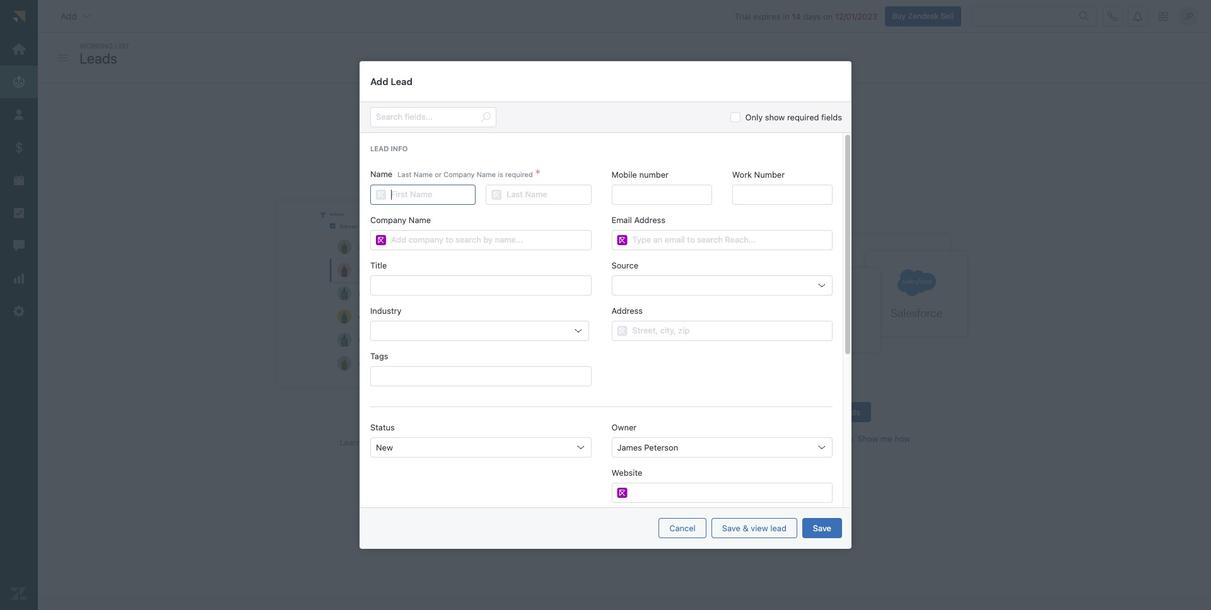 Task type: describe. For each thing, give the bounding box(es) containing it.
cancel button
[[659, 519, 707, 539]]

First Name field
[[391, 185, 470, 204]]

industry
[[370, 306, 402, 316]]

asterisk image
[[536, 170, 541, 180]]

title
[[370, 260, 387, 270]]

bell image
[[1133, 11, 1144, 21]]

status
[[370, 423, 395, 433]]

14
[[792, 11, 801, 21]]

or, add your leads manually. show me how
[[749, 434, 911, 444]]

0 horizontal spatial learn
[[340, 438, 361, 448]]

finding
[[388, 438, 414, 448]]

website
[[612, 468, 643, 478]]

prospect
[[724, 136, 758, 147]]

your
[[778, 434, 795, 444]]

calls image
[[1108, 11, 1118, 21]]

2 million from the left
[[697, 136, 721, 147]]

add for add
[[61, 10, 77, 21]]

to
[[550, 136, 558, 147]]

james
[[618, 443, 642, 453]]

working
[[80, 42, 113, 50]]

leads
[[80, 50, 117, 67]]

new button
[[370, 438, 592, 458]]

businesses
[[618, 136, 661, 147]]

name left last
[[370, 169, 393, 179]]

add lead
[[370, 76, 413, 87]]

search image
[[1080, 11, 1090, 21]]

show
[[858, 434, 879, 444]]

leads inside button
[[840, 407, 861, 418]]

expires
[[753, 11, 781, 21]]

import
[[806, 136, 830, 147]]

zendesk products image
[[1159, 12, 1168, 21]]

add button
[[50, 4, 102, 29]]

import my leads
[[800, 407, 861, 418]]

sell
[[941, 11, 954, 21]]

reach fill image for website
[[618, 488, 628, 498]]

trial
[[735, 11, 751, 21]]

buy zendesk sell
[[893, 11, 954, 21]]

reach fill image for company name
[[376, 235, 386, 245]]

or
[[435, 170, 442, 178]]

Search fields... field
[[376, 108, 476, 127]]

you're
[[549, 150, 573, 160]]

info
[[391, 144, 408, 153]]

create targeted lead lists with access to over 20 million businesses and 395 million prospect records. or import the leads you're already working on. learn about
[[404, 136, 845, 160]]

12/01/2023
[[835, 11, 878, 21]]

or
[[794, 136, 803, 147]]

leads inside create targeted lead lists with access to over 20 million businesses and 395 million prospect records. or import the leads you're already working on. learn about
[[527, 150, 547, 160]]

on
[[824, 11, 833, 21]]

work
[[733, 170, 752, 180]]

last
[[398, 170, 412, 178]]

is
[[498, 170, 503, 178]]

work number
[[733, 170, 785, 180]]

mobile number
[[612, 170, 669, 180]]

Work Number field
[[738, 185, 827, 204]]

fields
[[822, 112, 842, 122]]

save & view lead button
[[712, 519, 798, 539]]

new
[[376, 443, 393, 453]]

finding new leads with reach link
[[388, 438, 499, 449]]

list
[[115, 42, 130, 50]]

name down first name field at the top left of page
[[409, 215, 431, 225]]

lead info
[[370, 144, 408, 153]]

required inside name last name or company name is required
[[505, 170, 533, 178]]

learn inside create targeted lead lists with access to over 20 million businesses and 395 million prospect records. or import the leads you're already working on. learn about
[[652, 150, 674, 160]]

over
[[560, 136, 576, 147]]

1 vertical spatial with
[[457, 438, 473, 448]]

add
[[761, 434, 776, 444]]

name left or
[[414, 170, 433, 178]]

reach fill image
[[618, 235, 628, 245]]

access
[[521, 136, 548, 147]]

Address field
[[633, 322, 827, 341]]

1 vertical spatial lead
[[370, 144, 389, 153]]

lead inside create targeted lead lists with access to over 20 million businesses and 395 million prospect records. or import the leads you're already working on. learn about
[[467, 136, 483, 147]]

working list leads
[[80, 42, 130, 67]]

only show required fields
[[746, 112, 842, 122]]

import my leads button
[[789, 403, 872, 423]]

how
[[895, 434, 911, 444]]

save & view lead
[[722, 524, 787, 534]]

1 horizontal spatial required
[[788, 112, 819, 122]]

lead inside button
[[771, 524, 787, 534]]

0 horizontal spatial about
[[364, 438, 386, 448]]

in
[[783, 11, 790, 21]]

new
[[416, 438, 432, 448]]

records.
[[760, 136, 792, 147]]

mobile
[[612, 170, 637, 180]]

owner
[[612, 423, 637, 433]]

search image
[[481, 112, 491, 122]]

Mobile number field
[[618, 185, 707, 204]]

Last Name field
[[507, 185, 586, 204]]

0 vertical spatial address
[[634, 215, 666, 225]]



Task type: locate. For each thing, give the bounding box(es) containing it.
create
[[404, 136, 430, 147]]

reach
[[475, 438, 499, 448]]

chevron down image
[[82, 11, 92, 21]]

add left chevron down image
[[61, 10, 77, 21]]

add up "search fields..." field
[[370, 76, 389, 87]]

save
[[722, 524, 741, 534], [813, 524, 832, 534]]

1 save from the left
[[722, 524, 741, 534]]

1 horizontal spatial save
[[813, 524, 832, 534]]

0 vertical spatial required
[[788, 112, 819, 122]]

20
[[579, 136, 589, 147]]

1 million from the left
[[591, 136, 616, 147]]

0 vertical spatial learn
[[652, 150, 674, 160]]

about down status
[[364, 438, 386, 448]]

company up title at the left of page
[[370, 215, 407, 225]]

1 vertical spatial company
[[370, 215, 407, 225]]

peterson
[[645, 443, 679, 453]]

manually.
[[820, 434, 856, 444]]

already
[[575, 150, 603, 160]]

0 horizontal spatial company
[[370, 215, 407, 225]]

0 vertical spatial add
[[61, 10, 77, 21]]

number
[[755, 170, 785, 180]]

import
[[800, 407, 825, 418]]

on.
[[638, 150, 650, 160]]

None field
[[374, 367, 588, 386]]

1 vertical spatial address
[[612, 306, 643, 316]]

1 vertical spatial required
[[505, 170, 533, 178]]

company name
[[370, 215, 431, 225]]

0 horizontal spatial million
[[591, 136, 616, 147]]

add inside button
[[61, 10, 77, 21]]

2 save from the left
[[813, 524, 832, 534]]

1 horizontal spatial million
[[697, 136, 721, 147]]

lead left lists in the left top of the page
[[467, 136, 483, 147]]

save for save & view lead
[[722, 524, 741, 534]]

1 vertical spatial add
[[370, 76, 389, 87]]

0 vertical spatial lead
[[467, 136, 483, 147]]

lead up "search fields..." field
[[391, 76, 413, 87]]

1 horizontal spatial learn
[[652, 150, 674, 160]]

buy
[[893, 11, 906, 21]]

leads right your on the right of the page
[[797, 434, 818, 444]]

only
[[746, 112, 763, 122]]

Company Name field
[[391, 231, 586, 250]]

address
[[634, 215, 666, 225], [612, 306, 643, 316]]

save right view
[[813, 524, 832, 534]]

lead right view
[[771, 524, 787, 534]]

395
[[679, 136, 695, 147]]

add
[[61, 10, 77, 21], [370, 76, 389, 87]]

leads
[[527, 150, 547, 160], [840, 407, 861, 418], [797, 434, 818, 444], [434, 438, 455, 448]]

name last name or company name is required
[[370, 169, 533, 179]]

1 vertical spatial lead
[[771, 524, 787, 534]]

0 vertical spatial company
[[444, 170, 475, 178]]

lead
[[391, 76, 413, 87], [370, 144, 389, 153]]

address down the mobile number "field"
[[634, 215, 666, 225]]

lead
[[467, 136, 483, 147], [771, 524, 787, 534]]

0 horizontal spatial add
[[61, 10, 77, 21]]

view
[[751, 524, 768, 534]]

0 horizontal spatial required
[[505, 170, 533, 178]]

leads down access
[[527, 150, 547, 160]]

1 horizontal spatial with
[[503, 136, 519, 147]]

trial expires in 14 days on 12/01/2023
[[735, 11, 878, 21]]

working
[[606, 150, 636, 160]]

0 horizontal spatial with
[[457, 438, 473, 448]]

address down source
[[612, 306, 643, 316]]

name left "is"
[[477, 170, 496, 178]]

reach fill image for address
[[618, 326, 628, 336]]

leads right my
[[840, 407, 861, 418]]

targeted
[[432, 136, 465, 147]]

company right or
[[444, 170, 475, 178]]

show me how link
[[858, 434, 911, 445]]

0 horizontal spatial lead
[[370, 144, 389, 153]]

show
[[765, 112, 785, 122]]

0 vertical spatial with
[[503, 136, 519, 147]]

lead left info
[[370, 144, 389, 153]]

learn
[[652, 150, 674, 160], [340, 438, 361, 448]]

reach fill image
[[376, 190, 386, 200], [492, 190, 502, 200], [376, 235, 386, 245], [618, 326, 628, 336], [618, 488, 628, 498]]

1 horizontal spatial company
[[444, 170, 475, 178]]

learn about finding new leads with reach
[[340, 438, 499, 448]]

about down 395
[[676, 150, 698, 160]]

1 vertical spatial learn
[[340, 438, 361, 448]]

million right 395
[[697, 136, 721, 147]]

&
[[743, 524, 749, 534]]

1 horizontal spatial add
[[370, 76, 389, 87]]

source
[[612, 260, 639, 270]]

tags
[[370, 351, 388, 361]]

with
[[503, 136, 519, 147], [457, 438, 473, 448]]

0 vertical spatial lead
[[391, 76, 413, 87]]

company
[[444, 170, 475, 178], [370, 215, 407, 225]]

days
[[803, 11, 821, 21]]

jp button
[[1179, 6, 1199, 26]]

james peterson
[[618, 443, 679, 453]]

zendesk
[[908, 11, 939, 21]]

Title field
[[376, 276, 586, 295]]

buy zendesk sell button
[[885, 6, 962, 26]]

with left reach
[[457, 438, 473, 448]]

me
[[881, 434, 893, 444]]

1 vertical spatial about
[[364, 438, 386, 448]]

learn left new
[[340, 438, 361, 448]]

about
[[676, 150, 698, 160], [364, 438, 386, 448]]

and
[[663, 136, 677, 147]]

number
[[640, 170, 669, 180]]

Email Address field
[[633, 231, 827, 250]]

or,
[[749, 434, 759, 444]]

learn down the and
[[652, 150, 674, 160]]

with right lists in the left top of the page
[[503, 136, 519, 147]]

leads right the "new"
[[434, 438, 455, 448]]

0 vertical spatial about
[[676, 150, 698, 160]]

save for save
[[813, 524, 832, 534]]

cancel
[[670, 524, 696, 534]]

1 horizontal spatial lead
[[391, 76, 413, 87]]

email
[[612, 215, 632, 225]]

Website field
[[633, 484, 827, 503]]

jp
[[1184, 11, 1194, 21]]

name
[[370, 169, 393, 179], [414, 170, 433, 178], [477, 170, 496, 178], [409, 215, 431, 225]]

company inside name last name or company name is required
[[444, 170, 475, 178]]

save button
[[803, 519, 842, 539]]

1 horizontal spatial lead
[[771, 524, 787, 534]]

save left &
[[722, 524, 741, 534]]

the
[[833, 136, 845, 147]]

james peterson button
[[612, 438, 833, 458]]

million up already
[[591, 136, 616, 147]]

save inside button
[[813, 524, 832, 534]]

required right "is"
[[505, 170, 533, 178]]

0 horizontal spatial lead
[[467, 136, 483, 147]]

add for add lead
[[370, 76, 389, 87]]

with inside create targeted lead lists with access to over 20 million businesses and 395 million prospect records. or import the leads you're already working on. learn about
[[503, 136, 519, 147]]

zendesk image
[[11, 586, 27, 603]]

1 horizontal spatial about
[[676, 150, 698, 160]]

email address
[[612, 215, 666, 225]]

required up or at the right of page
[[788, 112, 819, 122]]

0 horizontal spatial save
[[722, 524, 741, 534]]

my
[[827, 407, 838, 418]]

required
[[788, 112, 819, 122], [505, 170, 533, 178]]

about inside create targeted lead lists with access to over 20 million businesses and 395 million prospect records. or import the leads you're already working on. learn about
[[676, 150, 698, 160]]

million
[[591, 136, 616, 147], [697, 136, 721, 147]]

lists
[[485, 136, 501, 147]]

save inside button
[[722, 524, 741, 534]]



Task type: vqa. For each thing, say whether or not it's contained in the screenshot.
New at bottom
yes



